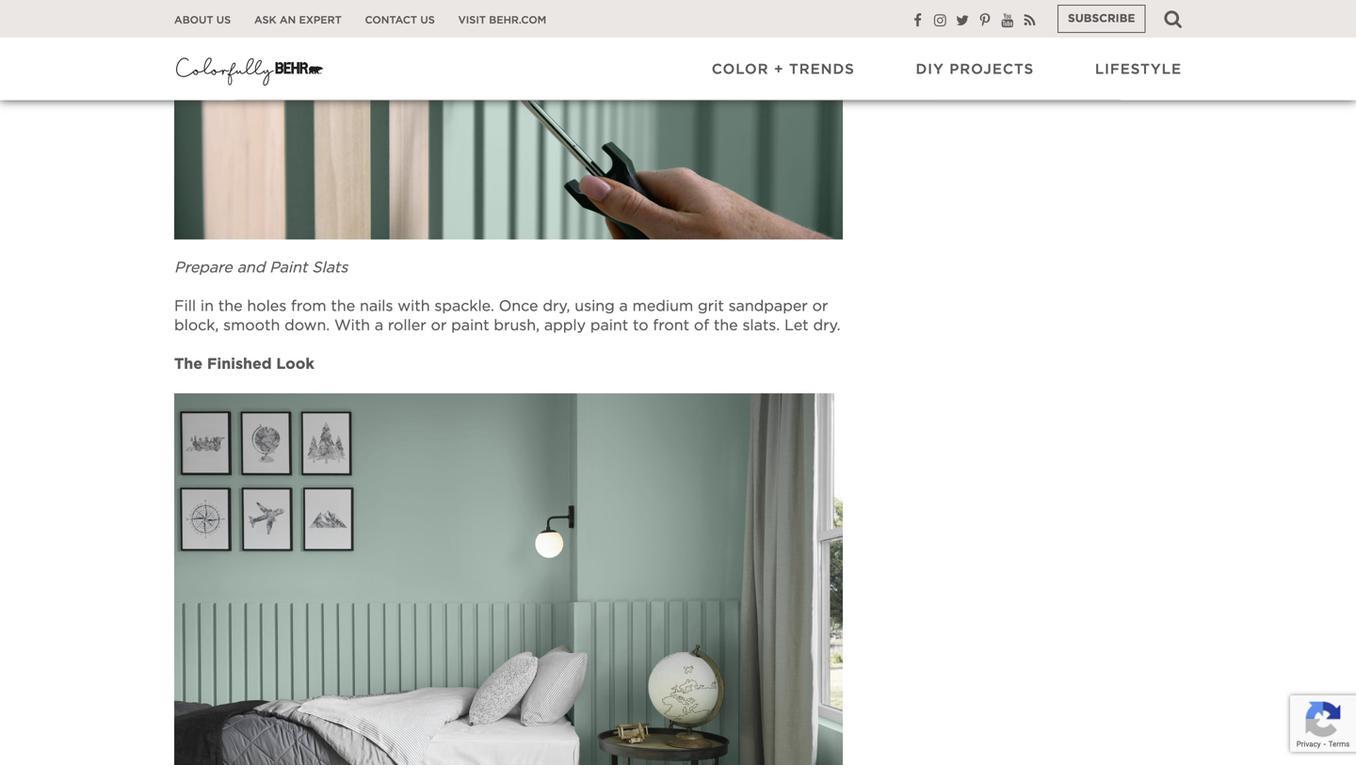 Task type: locate. For each thing, give the bounding box(es) containing it.
paint down using
[[590, 319, 629, 334]]

ask
[[254, 15, 277, 25]]

once
[[499, 299, 538, 314]]

visit
[[458, 15, 486, 25]]

diy projects
[[916, 63, 1034, 77]]

holes
[[247, 299, 287, 314]]

roller
[[388, 319, 426, 334]]

1 horizontal spatial a
[[619, 299, 628, 314]]

a down nails
[[375, 319, 383, 334]]

a right using
[[619, 299, 628, 314]]

spackle.
[[435, 299, 494, 314]]

with
[[398, 299, 430, 314]]

us
[[216, 15, 231, 25], [420, 15, 435, 25]]

1 us from the left
[[216, 15, 231, 25]]

subscribe link
[[1058, 5, 1146, 33]]

contact us
[[365, 15, 435, 25]]

ask an expert
[[254, 15, 342, 25]]

a
[[619, 299, 628, 314], [375, 319, 383, 334]]

0 horizontal spatial or
[[431, 319, 447, 334]]

us right contact
[[420, 15, 435, 25]]

1 horizontal spatial us
[[420, 15, 435, 25]]

1 paint from the left
[[451, 319, 489, 334]]

prepare and paint slats
[[174, 261, 348, 276]]

brush,
[[494, 319, 540, 334]]

the up the with on the top
[[331, 299, 355, 314]]

0 vertical spatial a
[[619, 299, 628, 314]]

nails
[[360, 299, 393, 314]]

the bedroom, showing a section of it with the wood slats on the wall behind the bed. image
[[174, 394, 843, 766]]

2 horizontal spatial the
[[714, 319, 738, 334]]

about us
[[174, 15, 231, 25]]

behr.com
[[489, 15, 547, 25]]

0 horizontal spatial us
[[216, 15, 231, 25]]

from
[[291, 299, 326, 314]]

expert
[[299, 15, 342, 25]]

the right in
[[218, 299, 243, 314]]

2 us from the left
[[420, 15, 435, 25]]

or right roller
[[431, 319, 447, 334]]

or
[[813, 299, 828, 314], [431, 319, 447, 334]]

paint down spackle. on the left top of page
[[451, 319, 489, 334]]

medium
[[633, 299, 694, 314]]

us for about us
[[216, 15, 231, 25]]

us inside "link"
[[420, 15, 435, 25]]

with
[[334, 319, 370, 334]]

1 horizontal spatial or
[[813, 299, 828, 314]]

of
[[694, 319, 709, 334]]

0 horizontal spatial a
[[375, 319, 383, 334]]

1 horizontal spatial paint
[[590, 319, 629, 334]]

grit
[[698, 299, 724, 314]]

0 horizontal spatial paint
[[451, 319, 489, 334]]

color + trends link
[[712, 61, 855, 79]]

the right "of"
[[714, 319, 738, 334]]

fill
[[174, 299, 196, 314]]

paint
[[451, 319, 489, 334], [590, 319, 629, 334]]

1 vertical spatial a
[[375, 319, 383, 334]]

the
[[218, 299, 243, 314], [331, 299, 355, 314], [714, 319, 738, 334]]

us for contact us
[[420, 15, 435, 25]]

about
[[174, 15, 213, 25]]

contact us link
[[365, 14, 435, 27]]

a person painting the wood slats with a roller. image
[[174, 0, 843, 240]]

us right about
[[216, 15, 231, 25]]

slats
[[312, 261, 348, 276]]

or up dry.
[[813, 299, 828, 314]]

sandpaper
[[729, 299, 808, 314]]

contact
[[365, 15, 417, 25]]



Task type: describe. For each thing, give the bounding box(es) containing it.
an
[[280, 15, 296, 25]]

subscribe
[[1068, 13, 1136, 24]]

projects
[[950, 63, 1034, 77]]

paint
[[270, 261, 308, 276]]

prepare
[[174, 261, 232, 276]]

ask an expert link
[[254, 14, 342, 27]]

dry,
[[543, 299, 570, 314]]

diy
[[916, 63, 945, 77]]

visit behr.com link
[[458, 14, 547, 27]]

about us link
[[174, 14, 231, 27]]

lifestyle
[[1095, 63, 1182, 77]]

the finished look
[[174, 357, 315, 372]]

+
[[774, 63, 784, 77]]

colorfully behr image
[[174, 52, 325, 89]]

search image
[[1165, 9, 1182, 28]]

1 vertical spatial or
[[431, 319, 447, 334]]

finished
[[207, 357, 272, 372]]

visit behr.com
[[458, 15, 547, 25]]

and
[[237, 261, 265, 276]]

lifestyle link
[[1095, 61, 1182, 79]]

using
[[575, 299, 615, 314]]

0 vertical spatial or
[[813, 299, 828, 314]]

block,
[[174, 319, 219, 334]]

color + trends
[[712, 63, 855, 77]]

1 horizontal spatial the
[[331, 299, 355, 314]]

2 paint from the left
[[590, 319, 629, 334]]

to
[[633, 319, 649, 334]]

dry.
[[813, 319, 841, 334]]

fill in the holes from the nails with spackle. once dry, using a medium grit sandpaper or block, smooth down. with a roller or paint brush, apply paint to front of the slats. let dry.
[[174, 299, 841, 334]]

the
[[174, 357, 203, 372]]

smooth
[[223, 319, 280, 334]]

look
[[276, 357, 315, 372]]

let
[[785, 319, 809, 334]]

trends
[[789, 63, 855, 77]]

down.
[[285, 319, 330, 334]]

diy projects link
[[916, 61, 1034, 79]]

in
[[201, 299, 214, 314]]

0 horizontal spatial the
[[218, 299, 243, 314]]

slats.
[[743, 319, 780, 334]]

front
[[653, 319, 690, 334]]

apply
[[544, 319, 586, 334]]

color
[[712, 63, 769, 77]]



Task type: vqa. For each thing, say whether or not it's contained in the screenshot.
the BLANK CANVAS DC-003
no



